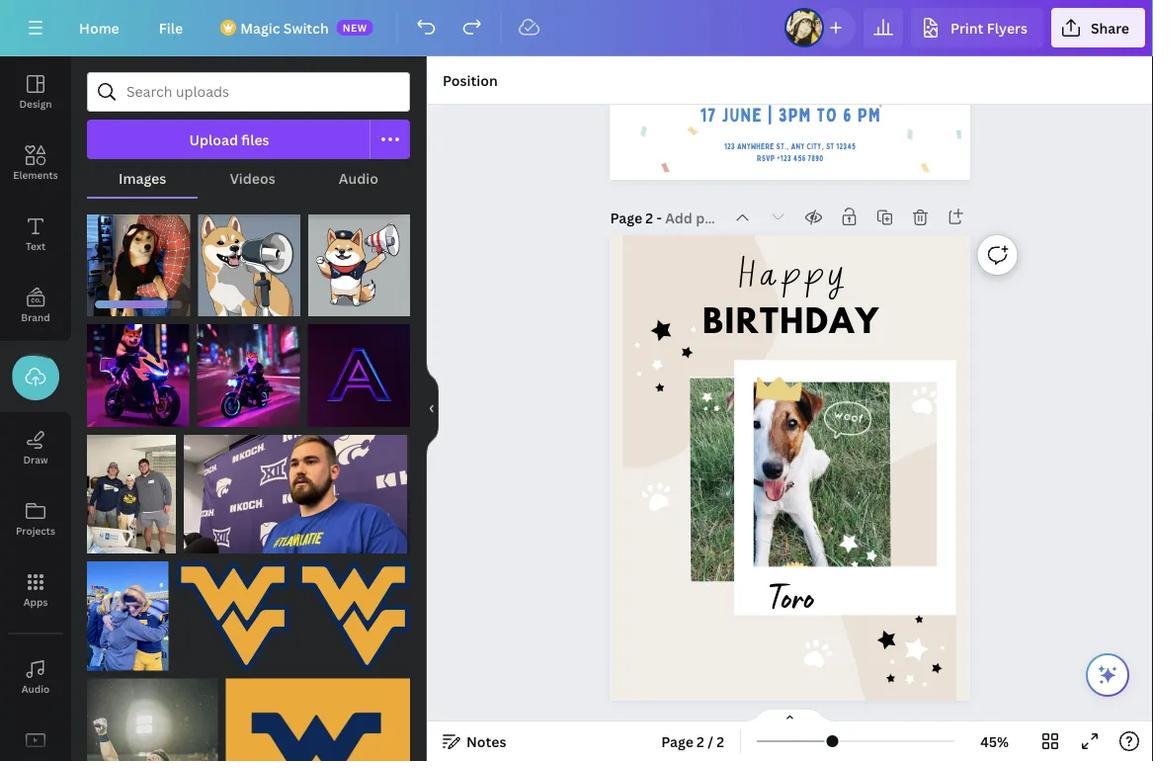 Task type: describe. For each thing, give the bounding box(es) containing it.
Page title text field
[[665, 208, 721, 227]]

design button
[[0, 56, 71, 128]]

file button
[[143, 8, 199, 47]]

text
[[26, 239, 46, 253]]

Search uploads search field
[[127, 73, 397, 111]]

home
[[79, 18, 119, 37]]

1 horizontal spatial audio
[[339, 169, 378, 187]]

hide image
[[426, 361, 439, 456]]

new
[[343, 21, 368, 34]]

projects
[[16, 524, 55, 537]]

st
[[826, 142, 835, 152]]

45% button
[[963, 726, 1027, 757]]

uploads button
[[0, 341, 71, 421]]

45%
[[981, 732, 1009, 751]]

apps
[[23, 595, 48, 608]]

page 2 -
[[610, 208, 665, 227]]

123
[[724, 142, 735, 152]]

st.,
[[777, 142, 789, 152]]

switch
[[283, 18, 329, 37]]

17
[[700, 103, 717, 125]]

flyers
[[987, 18, 1028, 37]]

june
[[722, 103, 763, 125]]

/
[[708, 732, 714, 751]]

canva assistant image
[[1096, 663, 1120, 687]]

elements button
[[0, 128, 71, 199]]

2 for /
[[697, 732, 705, 751]]

main menu bar
[[0, 0, 1154, 56]]

0 horizontal spatial audio button
[[0, 642, 71, 713]]

elements
[[13, 168, 58, 181]]

page 2 / 2 button
[[654, 726, 733, 757]]

6
[[843, 103, 853, 125]]

share
[[1091, 18, 1130, 37]]

0 vertical spatial audio button
[[307, 159, 410, 197]]

position button
[[435, 64, 506, 96]]

uploading file "screenshot 2023-10-20 at 1.41.56 pm.png", 83.05791703484186% complete progress bar
[[95, 301, 182, 309]]

magic switch
[[240, 18, 329, 37]]

audio inside side panel tab list
[[21, 682, 50, 695]]

apps button
[[0, 555, 71, 626]]

files
[[241, 130, 269, 149]]

upload
[[189, 130, 238, 149]]

pm
[[858, 103, 882, 125]]

draw
[[23, 453, 48, 466]]

draw button
[[0, 412, 71, 483]]

magic
[[240, 18, 280, 37]]

position
[[443, 71, 498, 89]]

|
[[768, 103, 774, 125]]

print flyers
[[951, 18, 1028, 37]]



Task type: vqa. For each thing, say whether or not it's contained in the screenshot.
left the Audio button
yes



Task type: locate. For each thing, give the bounding box(es) containing it.
group
[[198, 203, 300, 317], [308, 203, 410, 317], [87, 313, 189, 427], [197, 313, 300, 427], [308, 313, 410, 427], [87, 423, 176, 554], [184, 423, 410, 554], [87, 550, 169, 671], [177, 550, 289, 671], [297, 550, 410, 671], [87, 667, 218, 761], [226, 667, 410, 761]]

notes
[[467, 732, 507, 751]]

123 anywhere st., any city, st 12345 rsvp +123 456 7890
[[724, 142, 856, 163]]

12345
[[837, 142, 856, 152]]

1 vertical spatial audio button
[[0, 642, 71, 713]]

+123
[[777, 153, 792, 163]]

2 right /
[[717, 732, 725, 751]]

0 horizontal spatial audio
[[21, 682, 50, 695]]

brand
[[21, 310, 50, 324]]

brand button
[[0, 270, 71, 341]]

1 vertical spatial page
[[662, 732, 694, 751]]

page for page 2 -
[[610, 208, 643, 227]]

toro
[[766, 585, 815, 623]]

2 left /
[[697, 732, 705, 751]]

file
[[159, 18, 183, 37]]

audio button
[[307, 159, 410, 197], [0, 642, 71, 713]]

page left /
[[662, 732, 694, 751]]

birthday
[[703, 305, 880, 344]]

0 vertical spatial audio
[[339, 169, 378, 187]]

uploads
[[16, 390, 56, 404]]

1 horizontal spatial audio button
[[307, 159, 410, 197]]

page for page 2 / 2
[[662, 732, 694, 751]]

page
[[610, 208, 643, 227], [662, 732, 694, 751]]

text button
[[0, 199, 71, 270]]

side panel tab list
[[0, 56, 71, 761]]

17 june | 3pm to 6 pm
[[700, 103, 882, 125]]

design
[[19, 97, 52, 110]]

images button
[[87, 159, 198, 197]]

rsvp
[[757, 153, 775, 163]]

page left -
[[610, 208, 643, 227]]

to
[[817, 103, 838, 125]]

page 2 / 2
[[662, 732, 725, 751]]

0 horizontal spatial 2
[[646, 208, 654, 227]]

city,
[[807, 142, 824, 152]]

home link
[[63, 8, 135, 47]]

upload files
[[189, 130, 269, 149]]

456
[[794, 153, 806, 163]]

projects button
[[0, 483, 71, 555]]

images
[[119, 169, 166, 187]]

1 vertical spatial audio
[[21, 682, 50, 695]]

audio
[[339, 169, 378, 187], [21, 682, 50, 695]]

print
[[951, 18, 984, 37]]

print flyers button
[[911, 8, 1044, 47]]

-
[[657, 208, 662, 227]]

0 vertical spatial page
[[610, 208, 643, 227]]

any
[[791, 142, 805, 152]]

3pm
[[779, 103, 812, 125]]

show pages image
[[743, 708, 838, 724]]

videos
[[230, 169, 275, 187]]

notes button
[[435, 726, 514, 757]]

page inside page 2 / 2 button
[[662, 732, 694, 751]]

1 horizontal spatial page
[[662, 732, 694, 751]]

anywhere
[[737, 142, 775, 152]]

share button
[[1052, 8, 1146, 47]]

2 left -
[[646, 208, 654, 227]]

2 for -
[[646, 208, 654, 227]]

happy
[[737, 251, 845, 288]]

0 horizontal spatial page
[[610, 208, 643, 227]]

1 horizontal spatial 2
[[697, 732, 705, 751]]

7890
[[808, 153, 824, 163]]

2
[[646, 208, 654, 227], [697, 732, 705, 751], [717, 732, 725, 751]]

upload files button
[[87, 120, 371, 159]]

2 horizontal spatial 2
[[717, 732, 725, 751]]

videos button
[[198, 159, 307, 197]]



